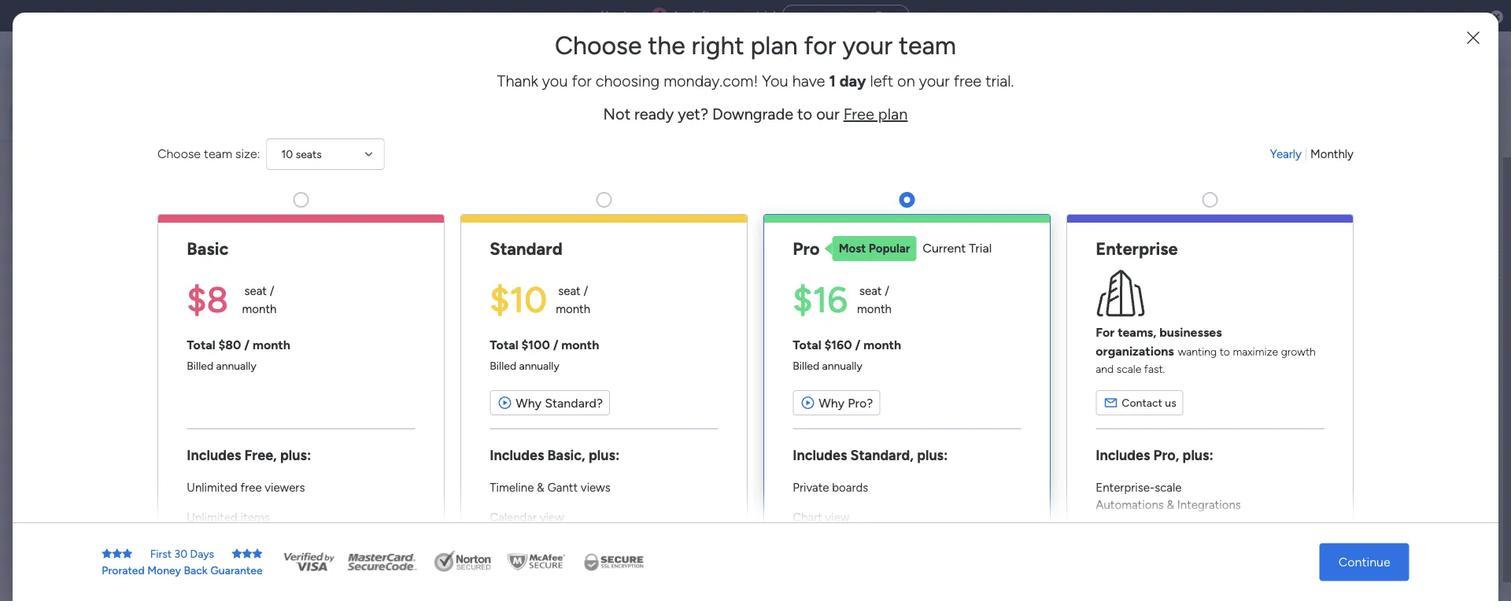 Task type: describe. For each thing, give the bounding box(es) containing it.
0 vertical spatial 1
[[658, 9, 663, 23]]

verified by visa image
[[282, 551, 337, 574]]

standard,
[[851, 447, 914, 464]]

for
[[1096, 325, 1115, 340]]

seat / month for $16
[[857, 284, 892, 316]]

includes for includes pro, plus:
[[1096, 447, 1151, 464]]

unlimited free viewers
[[187, 481, 305, 495]]

later
[[265, 482, 301, 502]]

not ready yet? downgrade to our free plan
[[604, 105, 908, 124]]

chart
[[793, 511, 823, 525]]

monthly
[[1311, 147, 1354, 161]]

plus: for includes basic, plus:
[[589, 447, 620, 464]]

tier options list box
[[157, 186, 1354, 602]]

us
[[1166, 396, 1177, 410]]

days
[[190, 548, 214, 561]]

includes pro, plus:
[[1096, 447, 1214, 464]]

search image
[[357, 164, 369, 176]]

viewers
[[265, 481, 305, 495]]

status
[[1324, 227, 1356, 241]]

items inside without a date / 0 items
[[396, 543, 423, 557]]

/ inside total $80 / month billed annually
[[244, 337, 250, 352]]

date
[[1218, 227, 1242, 241]]

thank
[[497, 72, 538, 91]]

without a date / 0 items
[[265, 539, 423, 559]]

4 star image from the left
[[252, 549, 263, 560]]

0 horizontal spatial on
[[714, 9, 727, 23]]

includes standard, plus:
[[793, 447, 948, 464]]

timeline & gantt views
[[490, 481, 611, 495]]

billed for $16
[[793, 359, 820, 373]]

free,
[[245, 447, 277, 464]]

choosing
[[596, 72, 660, 91]]

choose for choose team size:
[[157, 147, 201, 162]]

$10
[[490, 279, 547, 322]]

$100
[[522, 337, 550, 352]]

why for $16
[[819, 396, 845, 411]]

it
[[1366, 260, 1372, 274]]

$8
[[187, 279, 228, 322]]

pro
[[793, 238, 820, 259]]

3 star image from the left
[[242, 549, 252, 560]]

trial
[[969, 241, 992, 256]]

enterprise
[[1096, 238, 1178, 259]]

1 star image from the left
[[102, 549, 112, 560]]

trial.
[[986, 72, 1014, 91]]

timeline
[[490, 481, 534, 495]]

guarantee
[[210, 564, 263, 578]]

standard tier selected option
[[461, 214, 748, 602]]

/ inside the total $100 / month billed annually
[[553, 337, 559, 352]]

marketing
[[785, 261, 834, 274]]

private boards
[[793, 481, 869, 495]]

pro?
[[848, 396, 874, 411]]

total for $8
[[187, 337, 215, 352]]

standard?
[[545, 396, 603, 411]]

month inside total $160 / month billed annually
[[864, 337, 902, 352]]

0 horizontal spatial your
[[730, 9, 753, 23]]

not
[[604, 105, 631, 124]]

30
[[174, 548, 187, 561]]

automations
[[1096, 498, 1164, 513]]

downgrade
[[712, 105, 794, 124]]

choose for choose the right plan for your team
[[555, 30, 642, 61]]

choose the right plan for your team
[[555, 30, 957, 61]]

kendall parks image
[[1468, 38, 1493, 63]]

annually for $8
[[216, 359, 257, 373]]

free inside basic tier selected option
[[241, 481, 262, 495]]

$160
[[825, 337, 852, 352]]

ssl encrypted image
[[574, 551, 653, 574]]

marketing plan
[[785, 261, 858, 274]]

workspace image
[[15, 156, 31, 173]]

billed for $8
[[187, 359, 213, 373]]

pro,
[[1154, 447, 1180, 464]]

items inside next week / 0 items
[[362, 430, 389, 443]]

view for $10
[[540, 511, 564, 525]]

most popular
[[839, 242, 910, 256]]

the
[[648, 30, 686, 61]]

/ right today
[[314, 312, 321, 332]]

includes basic, plus:
[[490, 447, 620, 464]]

dapulse close image
[[1490, 9, 1504, 25]]

contact
[[1122, 396, 1163, 410]]

annually for $10
[[519, 359, 560, 373]]

norton secured image
[[428, 551, 499, 574]]

current trial
[[923, 241, 992, 256]]

1 vertical spatial team
[[204, 147, 232, 162]]

month down marketing plan link
[[857, 302, 892, 316]]

upgrade
[[808, 10, 849, 23]]

0 inside next week / 0 items
[[352, 430, 359, 443]]

continue button
[[1320, 544, 1410, 581]]

basic
[[187, 238, 229, 259]]

month up the total $100 / month billed annually
[[556, 302, 591, 316]]

unlimited items
[[187, 511, 270, 525]]

calendar
[[490, 511, 537, 525]]

boards
[[832, 481, 869, 495]]

help button
[[1378, 557, 1433, 583]]

dapulse rightstroke image
[[874, 11, 884, 22]]

trial
[[756, 9, 776, 23]]

m button
[[11, 151, 157, 178]]

chart view
[[793, 511, 850, 525]]

seat for $8
[[244, 284, 267, 299]]

includes for includes basic, plus:
[[490, 447, 544, 464]]

next
[[265, 426, 297, 446]]

0 vertical spatial day
[[671, 9, 690, 23]]

plan inside marketing plan link
[[837, 261, 858, 274]]

popular
[[869, 242, 910, 256]]

size:
[[236, 147, 260, 162]]

why for $10
[[516, 396, 542, 411]]

total for $10
[[490, 337, 519, 352]]

today /
[[265, 312, 324, 332]]

now
[[852, 10, 874, 23]]

10 seats
[[281, 148, 322, 161]]

2 star image from the left
[[122, 549, 132, 560]]

0 horizontal spatial plan
[[751, 30, 798, 61]]

and
[[1096, 363, 1114, 376]]

working on it
[[1307, 260, 1372, 274]]

integrations
[[1178, 498, 1241, 513]]

/ down marketing plan link
[[885, 284, 890, 299]]

upgrade now
[[808, 10, 874, 23]]

1 horizontal spatial free
[[954, 72, 982, 91]]

without
[[265, 539, 321, 559]]

1 horizontal spatial team
[[899, 30, 957, 61]]

0 horizontal spatial have
[[624, 9, 649, 23]]

contact us button
[[1096, 391, 1184, 416]]

teams,
[[1118, 325, 1157, 340]]

free
[[844, 105, 875, 124]]

& inside "enterprise-scale automations & integrations"
[[1167, 498, 1175, 513]]



Task type: locate. For each thing, give the bounding box(es) containing it.
includes for includes standard, plus:
[[793, 447, 847, 464]]

plus: down next on the left bottom of the page
[[280, 447, 311, 464]]

& left integrations
[[1167, 498, 1175, 513]]

your left trial.
[[919, 72, 950, 91]]

/ right later
[[304, 482, 312, 502]]

total $160 / month billed annually
[[793, 337, 902, 373]]

0 horizontal spatial 1
[[658, 9, 663, 23]]

items down unlimited free viewers
[[241, 511, 270, 525]]

seat / month inside basic tier selected option
[[242, 284, 277, 316]]

1 horizontal spatial to
[[1220, 345, 1231, 359]]

why inside pro tier selected option
[[819, 396, 845, 411]]

a
[[325, 539, 335, 559]]

1 vertical spatial choose
[[157, 147, 201, 162]]

includes up unlimited free viewers
[[187, 447, 241, 464]]

wanting
[[1178, 345, 1217, 359]]

you up not ready yet? downgrade to our free plan at the top of page
[[762, 72, 789, 91]]

annually down the $80
[[216, 359, 257, 373]]

0 horizontal spatial view
[[540, 511, 564, 525]]

week
[[300, 426, 337, 446]]

billed down $8
[[187, 359, 213, 373]]

1 horizontal spatial seat
[[558, 284, 581, 299]]

1 why from the left
[[516, 396, 542, 411]]

free left later
[[241, 481, 262, 495]]

your left trial
[[730, 9, 753, 23]]

0 vertical spatial &
[[537, 481, 545, 495]]

free left trial.
[[954, 72, 982, 91]]

1 horizontal spatial billed
[[490, 359, 517, 373]]

unlimited up unlimited items in the bottom of the page
[[187, 481, 238, 495]]

calendar view
[[490, 511, 564, 525]]

total left $160
[[793, 337, 822, 352]]

1 horizontal spatial total
[[490, 337, 519, 352]]

1 includes from the left
[[187, 447, 241, 464]]

1 up our
[[829, 72, 836, 91]]

1 horizontal spatial seat / month
[[556, 284, 591, 316]]

why pro? button
[[793, 391, 881, 416]]

0 horizontal spatial scale
[[1117, 363, 1142, 376]]

/ right $160
[[855, 337, 861, 352]]

enterprise-scale automations & integrations
[[1096, 481, 1241, 513]]

1 vertical spatial for
[[572, 72, 592, 91]]

/ right date
[[375, 539, 382, 559]]

basic tier selected option
[[157, 214, 445, 602]]

back
[[184, 564, 208, 578]]

2 vertical spatial on
[[1350, 260, 1363, 274]]

0 inside without a date / 0 items
[[386, 543, 393, 557]]

includes inside the standard tier selected option
[[490, 447, 544, 464]]

1 horizontal spatial your
[[843, 30, 893, 61]]

total left the $80
[[187, 337, 215, 352]]

on
[[714, 9, 727, 23], [898, 72, 915, 91], [1350, 260, 1363, 274]]

first
[[150, 548, 172, 561]]

star image up prorated
[[102, 549, 112, 560]]

my work image
[[14, 111, 28, 126]]

basic,
[[548, 447, 586, 464]]

1 horizontal spatial plan
[[837, 261, 858, 274]]

total inside total $160 / month billed annually
[[793, 337, 822, 352]]

Filter dashboard by text search field
[[232, 157, 376, 183]]

1 horizontal spatial left
[[870, 72, 894, 91]]

1 horizontal spatial you
[[762, 72, 789, 91]]

have up the
[[624, 9, 649, 23]]

2 horizontal spatial seat / month
[[857, 284, 892, 316]]

right
[[692, 30, 744, 61]]

home image
[[14, 83, 30, 99]]

1 horizontal spatial items
[[362, 430, 389, 443]]

3 plus: from the left
[[917, 447, 948, 464]]

1 vertical spatial scale
[[1155, 481, 1182, 495]]

/ right $100
[[553, 337, 559, 352]]

3 total from the left
[[793, 337, 822, 352]]

help
[[1391, 561, 1420, 578]]

1 seat from the left
[[244, 284, 267, 299]]

seat inside basic tier selected option
[[244, 284, 267, 299]]

view inside the standard tier selected option
[[540, 511, 564, 525]]

2 horizontal spatial on
[[1350, 260, 1363, 274]]

board
[[841, 227, 870, 241]]

items right week
[[362, 430, 389, 443]]

seat right $10
[[558, 284, 581, 299]]

annually down $160
[[822, 359, 863, 373]]

money
[[147, 564, 181, 578]]

0 horizontal spatial why
[[516, 396, 542, 411]]

plus: right standard,
[[917, 447, 948, 464]]

monday.com!
[[664, 72, 758, 91]]

0 horizontal spatial team
[[204, 147, 232, 162]]

items right date
[[396, 543, 423, 557]]

2 horizontal spatial seat
[[860, 284, 882, 299]]

for teams, businesses organizations
[[1096, 325, 1222, 359]]

gantt
[[548, 481, 578, 495]]

choose the right plan for your team heading
[[555, 30, 957, 61]]

0 horizontal spatial day
[[671, 9, 690, 23]]

includes inside enterprise tier selected option
[[1096, 447, 1151, 464]]

0 vertical spatial have
[[624, 9, 649, 23]]

billed up why standard? button
[[490, 359, 517, 373]]

0
[[352, 430, 359, 443], [386, 543, 393, 557]]

0 vertical spatial free
[[954, 72, 982, 91]]

2 seat / month from the left
[[556, 284, 591, 316]]

your
[[730, 9, 753, 23], [843, 30, 893, 61], [919, 72, 950, 91]]

seat / month right $8
[[242, 284, 277, 316]]

why left the standard?
[[516, 396, 542, 411]]

left
[[693, 9, 711, 23], [870, 72, 894, 91]]

prorated
[[102, 564, 145, 578]]

unlimited for unlimited free viewers
[[187, 481, 238, 495]]

/ up today
[[270, 284, 274, 299]]

choose
[[555, 30, 642, 61], [157, 147, 201, 162]]

2 vertical spatial your
[[919, 72, 950, 91]]

1 vertical spatial 1
[[829, 72, 836, 91]]

view for $16
[[826, 511, 850, 525]]

1 billed from the left
[[187, 359, 213, 373]]

month up total $80 / month billed annually
[[242, 302, 277, 316]]

1 horizontal spatial view
[[826, 511, 850, 525]]

1 vertical spatial your
[[843, 30, 893, 61]]

/ right the $80
[[244, 337, 250, 352]]

2 billed from the left
[[490, 359, 517, 373]]

includes for includes free, plus:
[[187, 447, 241, 464]]

thank you for choosing monday.com! you have 1 day left on your free trial.
[[497, 72, 1014, 91]]

annually for $16
[[822, 359, 863, 373]]

2 includes from the left
[[490, 447, 544, 464]]

plan down most
[[837, 261, 858, 274]]

option
[[0, 220, 201, 223]]

1 horizontal spatial &
[[1167, 498, 1175, 513]]

plus: for includes free, plus:
[[280, 447, 311, 464]]

/ right week
[[341, 426, 348, 446]]

None search field
[[232, 157, 376, 183]]

have up our
[[793, 72, 825, 91]]

plan
[[751, 30, 798, 61], [879, 105, 908, 124], [837, 261, 858, 274]]

1 horizontal spatial day
[[840, 72, 866, 91]]

billed inside the total $100 / month billed annually
[[490, 359, 517, 373]]

1 unlimited from the top
[[187, 481, 238, 495]]

0 horizontal spatial left
[[693, 9, 711, 23]]

on up the free plan "link"
[[898, 72, 915, 91]]

0 horizontal spatial for
[[572, 72, 592, 91]]

/ inside total $160 / month billed annually
[[855, 337, 861, 352]]

why
[[516, 396, 542, 411], [819, 396, 845, 411]]

plus: inside the standard tier selected option
[[589, 447, 620, 464]]

scale inside "enterprise-scale automations & integrations"
[[1155, 481, 1182, 495]]

seat / month down marketing plan link
[[857, 284, 892, 316]]

0 horizontal spatial 0
[[352, 430, 359, 443]]

view down 'timeline & gantt views'
[[540, 511, 564, 525]]

button padding image
[[1466, 30, 1482, 46]]

1 view from the left
[[540, 511, 564, 525]]

2 seat from the left
[[558, 284, 581, 299]]

plus: inside enterprise tier selected option
[[1183, 447, 1214, 464]]

2 total from the left
[[490, 337, 519, 352]]

choose left size:
[[157, 147, 201, 162]]

billed inside total $160 / month billed annually
[[793, 359, 820, 373]]

first 30 days
[[150, 548, 214, 561]]

to inside wanting to maximize growth and scale fast.
[[1220, 345, 1231, 359]]

total $80 / month billed annually
[[187, 337, 290, 373]]

seat / month right $10
[[556, 284, 591, 316]]

1 horizontal spatial choose
[[555, 30, 642, 61]]

includes inside basic tier selected option
[[187, 447, 241, 464]]

1 horizontal spatial 1
[[829, 72, 836, 91]]

monthly option
[[1311, 145, 1354, 163]]

1 vertical spatial left
[[870, 72, 894, 91]]

month inside total $80 / month billed annually
[[253, 337, 290, 352]]

scale down organizations
[[1117, 363, 1142, 376]]

organizations
[[1096, 344, 1175, 359]]

month
[[242, 302, 277, 316], [556, 302, 591, 316], [857, 302, 892, 316], [253, 337, 290, 352], [562, 337, 599, 352], [864, 337, 902, 352]]

1 annually from the left
[[216, 359, 257, 373]]

plus: right pro,
[[1183, 447, 1214, 464]]

to left our
[[798, 105, 813, 124]]

unlimited up the days
[[187, 511, 238, 525]]

why standard?
[[516, 396, 603, 411]]

enterprise tier selected option
[[1067, 214, 1354, 602]]

0 horizontal spatial items
[[241, 511, 270, 525]]

0 vertical spatial scale
[[1117, 363, 1142, 376]]

m
[[18, 157, 28, 171]]

0 vertical spatial choose
[[555, 30, 642, 61]]

seat inside pro tier selected option
[[860, 284, 882, 299]]

seat for $10
[[558, 284, 581, 299]]

2 horizontal spatial total
[[793, 337, 822, 352]]

$80
[[218, 337, 241, 352]]

4 includes from the left
[[1096, 447, 1151, 464]]

plus: up views
[[589, 447, 620, 464]]

2 vertical spatial plan
[[837, 261, 858, 274]]

2 why from the left
[[819, 396, 845, 411]]

you have 1 day left on your trial
[[601, 9, 776, 23]]

plus: inside basic tier selected option
[[280, 447, 311, 464]]

month right $100
[[562, 337, 599, 352]]

view inside pro tier selected option
[[826, 511, 850, 525]]

1 horizontal spatial star image
[[232, 549, 242, 560]]

mcafee secure image
[[505, 551, 568, 574]]

private
[[793, 481, 830, 495]]

why inside the standard tier selected option
[[516, 396, 542, 411]]

maximize
[[1233, 345, 1279, 359]]

later /
[[265, 482, 315, 502]]

2 view from the left
[[826, 511, 850, 525]]

why standard? button
[[490, 391, 610, 416]]

on left it
[[1350, 260, 1363, 274]]

1 vertical spatial to
[[1220, 345, 1231, 359]]

0 horizontal spatial seat
[[244, 284, 267, 299]]

month inside the total $100 / month billed annually
[[562, 337, 599, 352]]

0 horizontal spatial to
[[798, 105, 813, 124]]

1 horizontal spatial annually
[[519, 359, 560, 373]]

items inside basic tier selected option
[[241, 511, 270, 525]]

3 seat / month from the left
[[857, 284, 892, 316]]

why left "pro?"
[[819, 396, 845, 411]]

billed up why pro? button
[[793, 359, 820, 373]]

to right wanting
[[1220, 345, 1231, 359]]

plus: for includes standard, plus:
[[917, 447, 948, 464]]

0 right week
[[352, 430, 359, 443]]

scale down pro,
[[1155, 481, 1182, 495]]

includes inside pro tier selected option
[[793, 447, 847, 464]]

mastercard secure code image
[[343, 551, 422, 574]]

enterprise-
[[1096, 481, 1155, 495]]

2 annually from the left
[[519, 359, 560, 373]]

total for $16
[[793, 337, 822, 352]]

0 horizontal spatial seat / month
[[242, 284, 277, 316]]

marketing plan link
[[783, 253, 928, 281]]

star image
[[102, 549, 112, 560], [232, 549, 242, 560]]

0 vertical spatial to
[[798, 105, 813, 124]]

1 vertical spatial you
[[762, 72, 789, 91]]

0 horizontal spatial you
[[601, 9, 621, 23]]

0 horizontal spatial annually
[[216, 359, 257, 373]]

1 total from the left
[[187, 337, 215, 352]]

total inside the total $100 / month billed annually
[[490, 337, 519, 352]]

2 unlimited from the top
[[187, 511, 238, 525]]

billed
[[187, 359, 213, 373], [490, 359, 517, 373], [793, 359, 820, 373]]

includes up timeline
[[490, 447, 544, 464]]

0 vertical spatial for
[[804, 30, 837, 61]]

total left $100
[[490, 337, 519, 352]]

0 horizontal spatial billed
[[187, 359, 213, 373]]

seat / month inside pro tier selected option
[[857, 284, 892, 316]]

0 horizontal spatial &
[[537, 481, 545, 495]]

businesses
[[1160, 325, 1222, 340]]

seat / month for $8
[[242, 284, 277, 316]]

seat up today
[[244, 284, 267, 299]]

left up the free plan "link"
[[870, 72, 894, 91]]

yearly option
[[1271, 145, 1302, 163]]

seats
[[296, 148, 322, 161]]

$16
[[793, 279, 848, 322]]

0 vertical spatial team
[[899, 30, 957, 61]]

0 vertical spatial items
[[362, 430, 389, 443]]

includes free, plus:
[[187, 447, 311, 464]]

includes
[[187, 447, 241, 464], [490, 447, 544, 464], [793, 447, 847, 464], [1096, 447, 1151, 464]]

10
[[281, 148, 293, 161]]

1 horizontal spatial scale
[[1155, 481, 1182, 495]]

0 horizontal spatial free
[[241, 481, 262, 495]]

billed for $10
[[490, 359, 517, 373]]

on up right
[[714, 9, 727, 23]]

2 horizontal spatial plan
[[879, 105, 908, 124]]

0 horizontal spatial star image
[[102, 549, 112, 560]]

3 seat from the left
[[860, 284, 882, 299]]

left up right
[[693, 9, 711, 23]]

1 vertical spatial items
[[241, 511, 270, 525]]

1 star image from the left
[[112, 549, 122, 560]]

billing cycle selection group
[[1271, 145, 1354, 163]]

1 plus: from the left
[[280, 447, 311, 464]]

0 vertical spatial left
[[693, 9, 711, 23]]

month down today
[[253, 337, 290, 352]]

1 vertical spatial 0
[[386, 543, 393, 557]]

1 vertical spatial &
[[1167, 498, 1175, 513]]

growth
[[1281, 345, 1316, 359]]

star image up guarantee
[[232, 549, 242, 560]]

1 horizontal spatial have
[[793, 72, 825, 91]]

plan down trial
[[751, 30, 798, 61]]

2 plus: from the left
[[589, 447, 620, 464]]

views
[[581, 481, 611, 495]]

your down now
[[843, 30, 893, 61]]

1 vertical spatial free
[[241, 481, 262, 495]]

1 vertical spatial day
[[840, 72, 866, 91]]

0 right date
[[386, 543, 393, 557]]

4 plus: from the left
[[1183, 447, 1214, 464]]

day up the
[[671, 9, 690, 23]]

pro tier selected option
[[764, 214, 1051, 602]]

list box
[[0, 217, 201, 460]]

star image
[[112, 549, 122, 560], [122, 549, 132, 560], [242, 549, 252, 560], [252, 549, 263, 560]]

most
[[839, 242, 866, 256]]

0 horizontal spatial choose
[[157, 147, 201, 162]]

date
[[338, 539, 371, 559]]

total inside total $80 / month billed annually
[[187, 337, 215, 352]]

scale inside wanting to maximize growth and scale fast.
[[1117, 363, 1142, 376]]

1 up the
[[658, 9, 663, 23]]

unlimited for unlimited items
[[187, 511, 238, 525]]

annually inside total $80 / month billed annually
[[216, 359, 257, 373]]

seat / month for $10
[[556, 284, 591, 316]]

1 vertical spatial unlimited
[[187, 511, 238, 525]]

seat for $16
[[860, 284, 882, 299]]

includes up the private
[[793, 447, 847, 464]]

0 vertical spatial unlimited
[[187, 481, 238, 495]]

total $100 / month billed annually
[[490, 337, 599, 373]]

choose up choosing
[[555, 30, 642, 61]]

seat inside the standard tier selected option
[[558, 284, 581, 299]]

for down upgrade
[[804, 30, 837, 61]]

0 vertical spatial you
[[601, 9, 621, 23]]

yearly
[[1271, 147, 1302, 161]]

seat down marketing plan link
[[860, 284, 882, 299]]

seat / month inside the standard tier selected option
[[556, 284, 591, 316]]

1 horizontal spatial 0
[[386, 543, 393, 557]]

view right chart
[[826, 511, 850, 525]]

1 seat / month from the left
[[242, 284, 277, 316]]

working
[[1307, 260, 1348, 274]]

1 vertical spatial have
[[793, 72, 825, 91]]

annually down $100
[[519, 359, 560, 373]]

/ right $10
[[584, 284, 588, 299]]

2 horizontal spatial annually
[[822, 359, 863, 373]]

prorated money back guarantee
[[102, 564, 263, 578]]

for right you
[[572, 72, 592, 91]]

2 horizontal spatial billed
[[793, 359, 820, 373]]

1 horizontal spatial on
[[898, 72, 915, 91]]

annually inside the total $100 / month billed annually
[[519, 359, 560, 373]]

2 star image from the left
[[232, 549, 242, 560]]

you
[[601, 9, 621, 23], [762, 72, 789, 91]]

2 vertical spatial items
[[396, 543, 423, 557]]

day up free at right
[[840, 72, 866, 91]]

1 vertical spatial on
[[898, 72, 915, 91]]

0 horizontal spatial total
[[187, 337, 215, 352]]

next week / 0 items
[[265, 426, 389, 446]]

0 vertical spatial your
[[730, 9, 753, 23]]

0 vertical spatial on
[[714, 9, 727, 23]]

0 vertical spatial 0
[[352, 430, 359, 443]]

1 horizontal spatial why
[[819, 396, 845, 411]]

1 vertical spatial plan
[[879, 105, 908, 124]]

& inside the standard tier selected option
[[537, 481, 545, 495]]

you
[[542, 72, 568, 91]]

& left "gantt"
[[537, 481, 545, 495]]

plus: for includes pro, plus:
[[1183, 447, 1214, 464]]

plan right free at right
[[879, 105, 908, 124]]

you up choosing
[[601, 9, 621, 23]]

0 vertical spatial plan
[[751, 30, 798, 61]]

month right $160
[[864, 337, 902, 352]]

plus:
[[280, 447, 311, 464], [589, 447, 620, 464], [917, 447, 948, 464], [1183, 447, 1214, 464]]

1 horizontal spatial for
[[804, 30, 837, 61]]

standard
[[490, 238, 563, 259]]

2 horizontal spatial items
[[396, 543, 423, 557]]

most popular section head
[[825, 236, 917, 261]]

current
[[923, 241, 966, 256]]

plus: inside pro tier selected option
[[917, 447, 948, 464]]

2 horizontal spatial your
[[919, 72, 950, 91]]

today
[[265, 312, 310, 332]]

3 includes from the left
[[793, 447, 847, 464]]

3 annually from the left
[[822, 359, 863, 373]]

includes up enterprise-
[[1096, 447, 1151, 464]]

people
[[1111, 227, 1144, 241]]

select product image
[[14, 43, 30, 58]]

annually inside total $160 / month billed annually
[[822, 359, 863, 373]]

3 billed from the left
[[793, 359, 820, 373]]

why pro?
[[819, 396, 874, 411]]

billed inside total $80 / month billed annually
[[187, 359, 213, 373]]



Task type: vqa. For each thing, say whether or not it's contained in the screenshot.
2nd seat / month from left
yes



